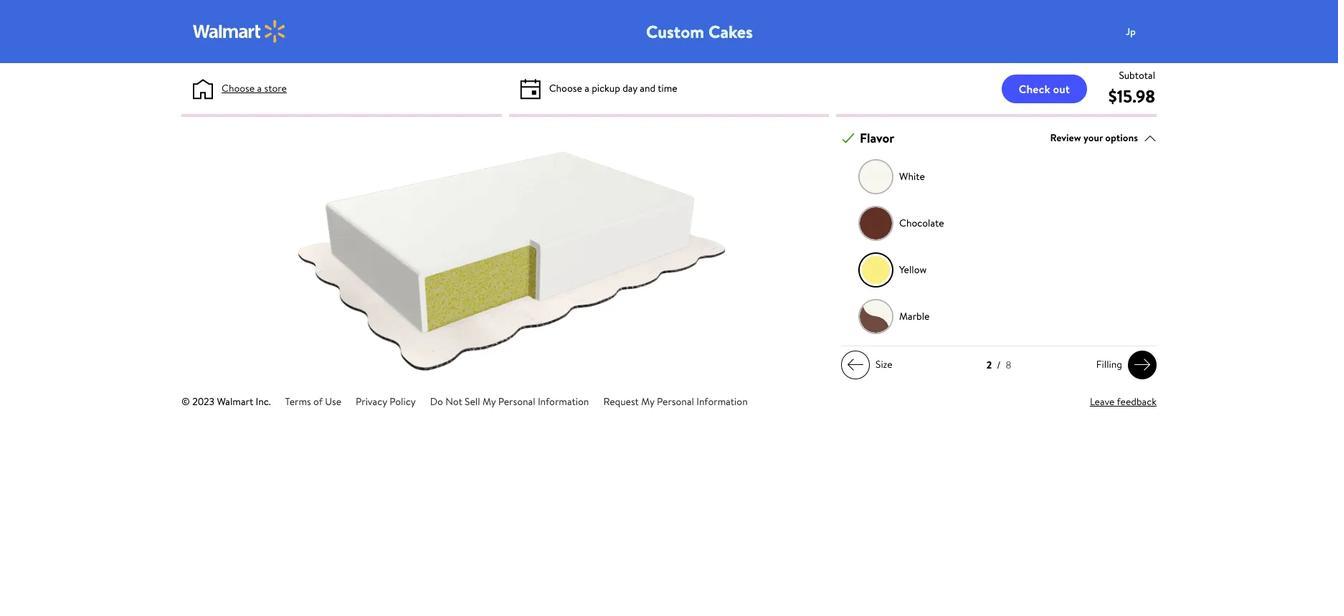 Task type: vqa. For each thing, say whether or not it's contained in the screenshot.
Marble
yes



Task type: locate. For each thing, give the bounding box(es) containing it.
choose for choose a store
[[222, 81, 255, 95]]

of
[[314, 395, 323, 409]]

0 horizontal spatial personal
[[499, 395, 536, 409]]

custom
[[647, 19, 705, 44]]

terms of use link
[[285, 395, 342, 409]]

1 horizontal spatial my
[[642, 395, 655, 409]]

1 my from the left
[[483, 395, 496, 409]]

© 2023 walmart inc.
[[182, 395, 271, 409]]

2 icon for continue arrow image from the left
[[1134, 356, 1152, 374]]

a left store
[[257, 81, 262, 95]]

a
[[257, 81, 262, 95], [585, 81, 590, 95]]

2 choose from the left
[[549, 81, 583, 95]]

do not sell my personal information link
[[430, 395, 589, 409]]

1 horizontal spatial information
[[697, 395, 748, 409]]

1 horizontal spatial icon for continue arrow image
[[1134, 356, 1152, 374]]

marble
[[900, 309, 930, 324]]

privacy policy
[[356, 395, 416, 409]]

subtotal
[[1120, 68, 1156, 83]]

choose left store
[[222, 81, 255, 95]]

my right sell
[[483, 395, 496, 409]]

personal right request at bottom left
[[657, 395, 694, 409]]

0 horizontal spatial my
[[483, 395, 496, 409]]

/
[[998, 358, 1001, 372]]

a for store
[[257, 81, 262, 95]]

my right request at bottom left
[[642, 395, 655, 409]]

0 horizontal spatial information
[[538, 395, 589, 409]]

walmart
[[217, 395, 253, 409]]

information
[[538, 395, 589, 409], [697, 395, 748, 409]]

choose a store link
[[222, 81, 287, 96]]

check
[[1019, 81, 1051, 97]]

0 horizontal spatial a
[[257, 81, 262, 95]]

1 choose from the left
[[222, 81, 255, 95]]

a left pickup at the top
[[585, 81, 590, 95]]

chocolate
[[900, 216, 945, 230]]

1 horizontal spatial personal
[[657, 395, 694, 409]]

icon for continue arrow image
[[847, 356, 865, 374], [1134, 356, 1152, 374]]

day
[[623, 81, 638, 95]]

yellow
[[900, 263, 927, 277]]

use
[[325, 395, 342, 409]]

personal
[[499, 395, 536, 409], [657, 395, 694, 409]]

a for pickup
[[585, 81, 590, 95]]

privacy
[[356, 395, 387, 409]]

1 information from the left
[[538, 395, 589, 409]]

terms of use
[[285, 395, 342, 409]]

request
[[604, 395, 639, 409]]

policy
[[390, 395, 416, 409]]

review your options element
[[1051, 131, 1139, 146]]

0 horizontal spatial icon for continue arrow image
[[847, 356, 865, 374]]

2 a from the left
[[585, 81, 590, 95]]

choose left pickup at the top
[[549, 81, 583, 95]]

flavor
[[860, 129, 895, 147]]

my
[[483, 395, 496, 409], [642, 395, 655, 409]]

0 horizontal spatial choose
[[222, 81, 255, 95]]

personal right sell
[[499, 395, 536, 409]]

size link
[[842, 351, 899, 379]]

choose
[[222, 81, 255, 95], [549, 81, 583, 95]]

1 icon for continue arrow image from the left
[[847, 356, 865, 374]]

terms
[[285, 395, 311, 409]]

jp
[[1127, 24, 1137, 38]]

2 personal from the left
[[657, 395, 694, 409]]

2 / 8
[[987, 358, 1012, 372]]

1 horizontal spatial a
[[585, 81, 590, 95]]

back to walmart.com image
[[193, 20, 286, 43]]

icon for continue arrow image left size
[[847, 356, 865, 374]]

icon for continue arrow image right filling
[[1134, 356, 1152, 374]]

1 a from the left
[[257, 81, 262, 95]]

privacy policy link
[[356, 395, 416, 409]]

2 my from the left
[[642, 395, 655, 409]]

1 horizontal spatial choose
[[549, 81, 583, 95]]

$15.98
[[1109, 84, 1156, 108]]



Task type: describe. For each thing, give the bounding box(es) containing it.
up arrow image
[[1145, 132, 1157, 145]]

out
[[1054, 81, 1071, 97]]

review
[[1051, 131, 1082, 145]]

store
[[264, 81, 287, 95]]

feedback
[[1118, 395, 1157, 409]]

request my personal information
[[604, 395, 748, 409]]

inc.
[[256, 395, 271, 409]]

check out button
[[1002, 74, 1088, 103]]

check out
[[1019, 81, 1071, 97]]

2 information from the left
[[697, 395, 748, 409]]

leave feedback
[[1091, 395, 1157, 409]]

1 personal from the left
[[499, 395, 536, 409]]

ok image
[[842, 132, 855, 145]]

sell
[[465, 395, 480, 409]]

not
[[446, 395, 463, 409]]

leave feedback button
[[1091, 395, 1157, 410]]

cakes
[[709, 19, 753, 44]]

subtotal $15.98
[[1109, 68, 1156, 108]]

filling link
[[1091, 351, 1157, 379]]

choose for choose a pickup day and time
[[549, 81, 583, 95]]

size
[[876, 357, 893, 372]]

review your options link
[[1051, 129, 1157, 148]]

request my personal information link
[[604, 395, 748, 409]]

©
[[182, 395, 190, 409]]

do not sell my personal information
[[430, 395, 589, 409]]

choose a store
[[222, 81, 287, 95]]

2023
[[192, 395, 215, 409]]

choose a pickup day and time
[[549, 81, 678, 95]]

2
[[987, 358, 993, 372]]

jp button
[[1117, 17, 1175, 46]]

options
[[1106, 131, 1139, 145]]

and
[[640, 81, 656, 95]]

icon for continue arrow image inside the size link
[[847, 356, 865, 374]]

icon for continue arrow image inside filling link
[[1134, 356, 1152, 374]]

your
[[1084, 131, 1104, 145]]

pickup
[[592, 81, 621, 95]]

white
[[900, 169, 926, 184]]

review your options
[[1051, 131, 1139, 145]]

leave
[[1091, 395, 1115, 409]]

8
[[1006, 358, 1012, 372]]

do
[[430, 395, 443, 409]]

custom cakes
[[647, 19, 753, 44]]

filling
[[1097, 357, 1123, 372]]

time
[[658, 81, 678, 95]]



